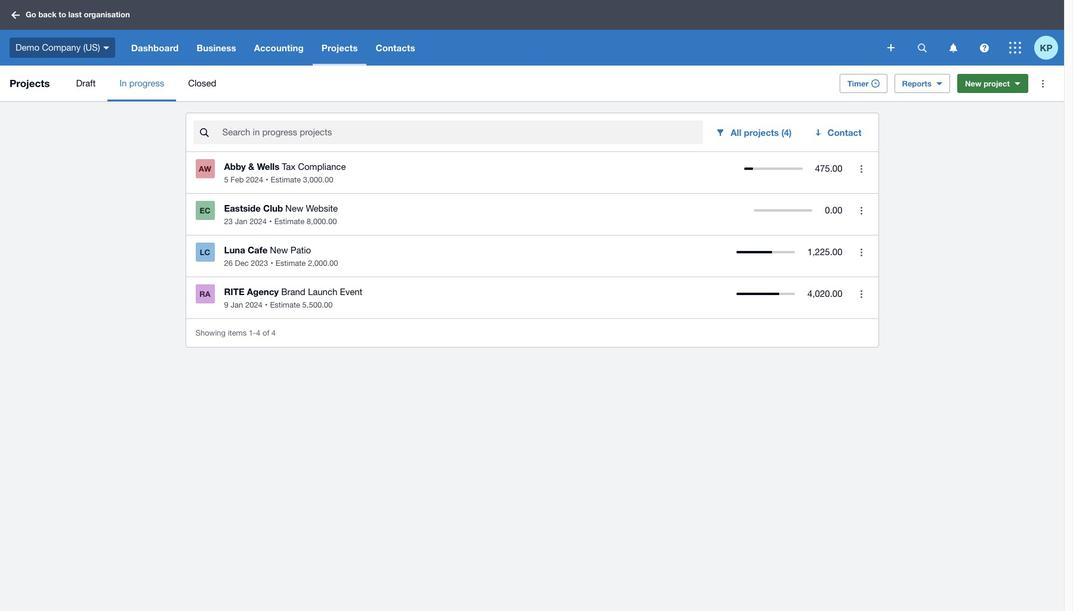Task type: describe. For each thing, give the bounding box(es) containing it.
1,225.00
[[808, 247, 842, 257]]

in progress
[[119, 78, 164, 88]]

timer
[[847, 79, 869, 88]]

0 vertical spatial more options image
[[1031, 72, 1055, 95]]

1-
[[249, 329, 256, 338]]

go back to last organisation link
[[7, 4, 137, 26]]

banner containing kp
[[0, 0, 1064, 66]]

in progress link
[[108, 66, 176, 101]]

to
[[59, 10, 66, 19]]

&
[[248, 161, 254, 172]]

rite
[[224, 286, 244, 297]]

company
[[42, 42, 81, 52]]

progress
[[129, 78, 164, 88]]

draft
[[76, 78, 96, 88]]

contact button
[[806, 121, 871, 144]]

5,500.00
[[302, 301, 333, 310]]

estimate inside eastside club new website 23 jan 2024 • estimate 8,000.00
[[274, 217, 305, 226]]

showing
[[195, 329, 226, 338]]

estimate inside luna cafe new patio 26 dec 2023 • estimate 2,000.00
[[276, 259, 306, 268]]

svg image up the new project
[[980, 43, 989, 52]]

kp
[[1040, 42, 1052, 53]]

last
[[68, 10, 82, 19]]

svg image
[[887, 44, 895, 51]]

• inside abby & wells tax compliance 5 feb 2024 • estimate 3,000.00
[[266, 175, 268, 184]]

svg image inside go back to last organisation link
[[11, 11, 20, 19]]

estimate inside abby & wells tax compliance 5 feb 2024 • estimate 3,000.00
[[271, 175, 301, 184]]

go
[[26, 10, 36, 19]]

new project
[[965, 79, 1010, 88]]

more options image for cafe
[[850, 241, 873, 264]]

draft link
[[64, 66, 108, 101]]

project
[[984, 79, 1010, 88]]

jan inside eastside club new website 23 jan 2024 • estimate 8,000.00
[[235, 217, 247, 226]]

reports
[[902, 79, 932, 88]]

2024 inside eastside club new website 23 jan 2024 • estimate 8,000.00
[[250, 217, 267, 226]]

feb
[[231, 175, 244, 184]]

svg image right svg icon
[[918, 43, 927, 52]]

patio
[[290, 245, 311, 255]]

lc
[[200, 248, 210, 257]]

abby
[[224, 161, 246, 172]]

accounting button
[[245, 30, 313, 66]]

new for luna cafe
[[270, 245, 288, 255]]

2 4 from the left
[[271, 329, 276, 338]]

2,000.00
[[308, 259, 338, 268]]

4,020.00
[[808, 289, 842, 299]]

estimate inside 'rite agency brand launch event 9 jan 2024 • estimate 5,500.00'
[[270, 301, 300, 310]]

tax
[[282, 162, 295, 172]]

all
[[731, 127, 741, 138]]

dashboard
[[131, 42, 179, 53]]

• inside 'rite agency brand launch event 9 jan 2024 • estimate 5,500.00'
[[265, 301, 268, 310]]

new project button
[[957, 74, 1028, 93]]

svg image left kp
[[1009, 42, 1021, 54]]

new inside popup button
[[965, 79, 982, 88]]

more options image for club
[[850, 199, 873, 223]]

closed link
[[176, 66, 228, 101]]

wells
[[257, 161, 279, 172]]

• inside luna cafe new patio 26 dec 2023 • estimate 2,000.00
[[270, 259, 273, 268]]

2023
[[251, 259, 268, 268]]

closed
[[188, 78, 216, 88]]

abby & wells tax compliance 5 feb 2024 • estimate 3,000.00
[[224, 161, 346, 184]]

aw
[[199, 164, 211, 174]]

accounting
[[254, 42, 304, 53]]



Task type: vqa. For each thing, say whether or not it's contained in the screenshot.


Task type: locate. For each thing, give the bounding box(es) containing it.
0.00
[[825, 205, 842, 215]]

new inside luna cafe new patio 26 dec 2023 • estimate 2,000.00
[[270, 245, 288, 255]]

eastside
[[224, 203, 261, 214]]

svg image
[[11, 11, 20, 19], [1009, 42, 1021, 54], [918, 43, 927, 52], [949, 43, 957, 52], [980, 43, 989, 52], [103, 46, 109, 49]]

2 vertical spatial new
[[270, 245, 288, 255]]

0 horizontal spatial projects
[[10, 77, 50, 90]]

jan
[[235, 217, 247, 226], [231, 301, 243, 310]]

showing items 1-4 of 4
[[195, 329, 276, 338]]

(us)
[[83, 42, 100, 52]]

1 vertical spatial more options image
[[850, 241, 873, 264]]

1 vertical spatial jan
[[231, 301, 243, 310]]

projects
[[744, 127, 779, 138]]

9
[[224, 301, 228, 310]]

cafe
[[248, 245, 268, 255]]

of
[[263, 329, 269, 338]]

dashboard link
[[122, 30, 188, 66]]

banner
[[0, 0, 1064, 66]]

3,000.00
[[303, 175, 333, 184]]

2024 inside abby & wells tax compliance 5 feb 2024 • estimate 3,000.00
[[246, 175, 263, 184]]

more options image right 4,020.00
[[850, 282, 873, 306]]

new left project
[[965, 79, 982, 88]]

2024 for agency
[[245, 301, 262, 310]]

1 vertical spatial new
[[285, 204, 303, 214]]

(4)
[[781, 127, 792, 138]]

projects button
[[313, 30, 367, 66]]

• down agency
[[265, 301, 268, 310]]

more options image right "475.00"
[[850, 157, 873, 181]]

5
[[224, 175, 228, 184]]

dec
[[235, 259, 249, 268]]

club
[[263, 203, 283, 214]]

new right club at the top left of the page
[[285, 204, 303, 214]]

estimate down patio
[[276, 259, 306, 268]]

all projects (4)
[[731, 127, 792, 138]]

business
[[197, 42, 236, 53]]

organisation
[[84, 10, 130, 19]]

contact
[[828, 127, 862, 138]]

1 4 from the left
[[256, 329, 260, 338]]

0 vertical spatial new
[[965, 79, 982, 88]]

luna
[[224, 245, 245, 255]]

projects inside projects dropdown button
[[322, 42, 358, 53]]

• right 2023
[[270, 259, 273, 268]]

svg image right (us)
[[103, 46, 109, 49]]

new inside eastside club new website 23 jan 2024 • estimate 8,000.00
[[285, 204, 303, 214]]

1 vertical spatial projects
[[10, 77, 50, 90]]

0 vertical spatial 2024
[[246, 175, 263, 184]]

svg image inside demo company (us) popup button
[[103, 46, 109, 49]]

475.00
[[815, 164, 842, 174]]

in
[[119, 78, 127, 88]]

1 vertical spatial 2024
[[250, 217, 267, 226]]

0 horizontal spatial 4
[[256, 329, 260, 338]]

new for eastside club
[[285, 204, 303, 214]]

2024 down club at the top left of the page
[[250, 217, 267, 226]]

• down wells
[[266, 175, 268, 184]]

svg image up reports popup button
[[949, 43, 957, 52]]

timer button
[[840, 74, 887, 93]]

go back to last organisation
[[26, 10, 130, 19]]

1 vertical spatial more options image
[[850, 157, 873, 181]]

more options image
[[850, 199, 873, 223], [850, 241, 873, 264], [850, 282, 873, 306]]

more options image down kp
[[1031, 72, 1055, 95]]

ec
[[200, 206, 210, 215]]

luna cafe new patio 26 dec 2023 • estimate 2,000.00
[[224, 245, 338, 268]]

2024 for &
[[246, 175, 263, 184]]

jan inside 'rite agency brand launch event 9 jan 2024 • estimate 5,500.00'
[[231, 301, 243, 310]]

2024 down &
[[246, 175, 263, 184]]

back
[[38, 10, 57, 19]]

1 horizontal spatial projects
[[322, 42, 358, 53]]

1 horizontal spatial more options image
[[1031, 72, 1055, 95]]

svg image left "go"
[[11, 11, 20, 19]]

26
[[224, 259, 233, 268]]

business button
[[188, 30, 245, 66]]

2 vertical spatial more options image
[[850, 282, 873, 306]]

23
[[224, 217, 233, 226]]

• inside eastside club new website 23 jan 2024 • estimate 8,000.00
[[269, 217, 272, 226]]

2024 down agency
[[245, 301, 262, 310]]

new right "cafe"
[[270, 245, 288, 255]]

contacts
[[376, 42, 415, 53]]

reports button
[[894, 74, 950, 93]]

event
[[340, 287, 362, 297]]

compliance
[[298, 162, 346, 172]]

8,000.00
[[307, 217, 337, 226]]

more options image right the 1,225.00
[[850, 241, 873, 264]]

demo company (us)
[[16, 42, 100, 52]]

projects
[[322, 42, 358, 53], [10, 77, 50, 90]]

2 vertical spatial 2024
[[245, 301, 262, 310]]

eastside club new website 23 jan 2024 • estimate 8,000.00
[[224, 203, 338, 226]]

demo company (us) button
[[0, 30, 122, 66]]

agency
[[247, 286, 279, 297]]

items
[[228, 329, 247, 338]]

estimate down club at the top left of the page
[[274, 217, 305, 226]]

ra
[[200, 289, 210, 299]]

4
[[256, 329, 260, 338], [271, 329, 276, 338]]

website
[[306, 204, 338, 214]]

more options image right 0.00 in the top of the page
[[850, 199, 873, 223]]

0 horizontal spatial more options image
[[850, 157, 873, 181]]

new
[[965, 79, 982, 88], [285, 204, 303, 214], [270, 245, 288, 255]]

rite agency brand launch event 9 jan 2024 • estimate 5,500.00
[[224, 286, 362, 310]]

•
[[266, 175, 268, 184], [269, 217, 272, 226], [270, 259, 273, 268], [265, 301, 268, 310]]

estimate down the tax at left top
[[271, 175, 301, 184]]

3 more options image from the top
[[850, 282, 873, 306]]

1 more options image from the top
[[850, 199, 873, 223]]

2024 inside 'rite agency brand launch event 9 jan 2024 • estimate 5,500.00'
[[245, 301, 262, 310]]

2024
[[246, 175, 263, 184], [250, 217, 267, 226], [245, 301, 262, 310]]

demo
[[16, 42, 39, 52]]

estimate
[[271, 175, 301, 184], [274, 217, 305, 226], [276, 259, 306, 268], [270, 301, 300, 310]]

contacts button
[[367, 30, 424, 66]]

jan right 23
[[235, 217, 247, 226]]

more options image
[[1031, 72, 1055, 95], [850, 157, 873, 181]]

2 more options image from the top
[[850, 241, 873, 264]]

estimate down brand
[[270, 301, 300, 310]]

kp button
[[1034, 30, 1064, 66]]

0 vertical spatial projects
[[322, 42, 358, 53]]

more options image for agency
[[850, 282, 873, 306]]

0 vertical spatial more options image
[[850, 199, 873, 223]]

• down club at the top left of the page
[[269, 217, 272, 226]]

launch
[[308, 287, 337, 297]]

jan right "9" at the left
[[231, 301, 243, 310]]

brand
[[281, 287, 305, 297]]

projects left contacts
[[322, 42, 358, 53]]

all projects (4) button
[[708, 121, 801, 144]]

0 vertical spatial jan
[[235, 217, 247, 226]]

4 right of
[[271, 329, 276, 338]]

1 horizontal spatial 4
[[271, 329, 276, 338]]

Search in progress projects search field
[[221, 121, 703, 144]]

projects down demo
[[10, 77, 50, 90]]

4 left of
[[256, 329, 260, 338]]



